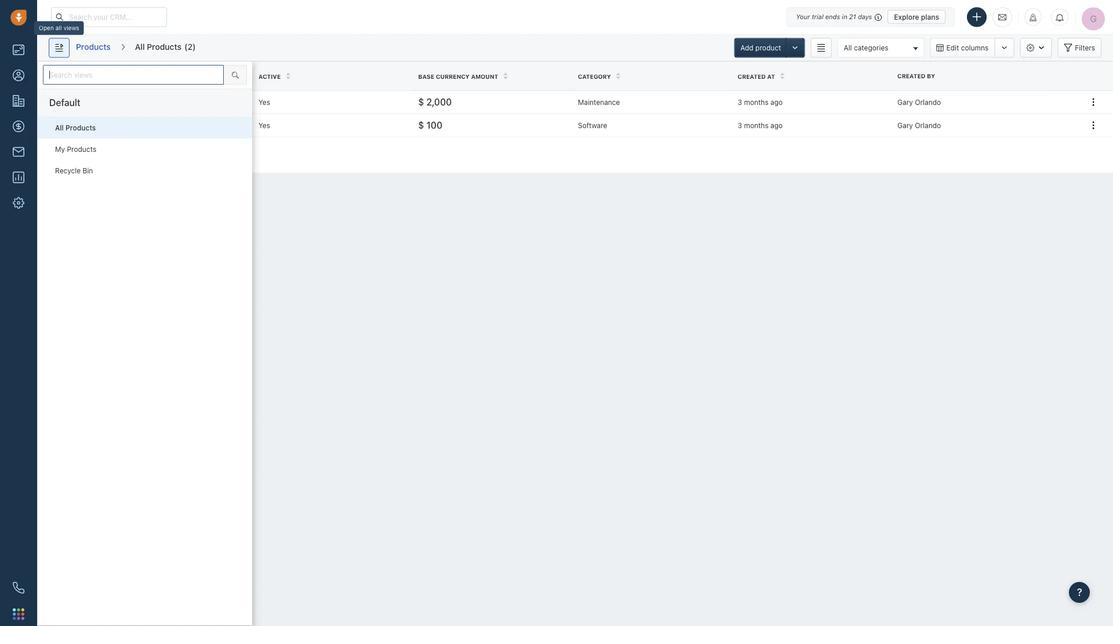 Task type: locate. For each thing, give the bounding box(es) containing it.
1 months from the top
[[744, 98, 769, 106]]

1
[[79, 151, 82, 159]]

crm - gold plan monthly (sample) link
[[107, 119, 239, 131]]

1 vertical spatial (sample)
[[205, 120, 239, 130]]

2 right the 'of'
[[104, 151, 109, 159]]

2
[[188, 42, 193, 52], [90, 151, 94, 159], [104, 151, 109, 159]]

1 3 from the top
[[738, 98, 743, 106]]

annual
[[107, 97, 133, 107]]

ago
[[771, 98, 783, 106], [771, 121, 783, 129]]

(sample) down 'contract'
[[205, 120, 239, 130]]

category
[[578, 73, 611, 80]]

2 yes from the top
[[259, 121, 270, 129]]

my
[[55, 145, 65, 153]]

all up my
[[55, 124, 64, 132]]

base
[[419, 73, 435, 80]]

0 vertical spatial gary orlando
[[898, 98, 942, 106]]

products for all products ( 2 )
[[147, 42, 182, 52]]

recycle bin link
[[38, 160, 252, 182]]

1 vertical spatial ago
[[771, 121, 783, 129]]

2 gary orlando from the top
[[898, 121, 942, 129]]

products for all products
[[66, 124, 96, 132]]

orlando for $ 100
[[915, 121, 942, 129]]

1 yes from the top
[[259, 98, 270, 106]]

freshworks switcher image
[[13, 609, 24, 620]]

all inside button
[[844, 44, 852, 52]]

yes
[[259, 98, 270, 106], [259, 121, 270, 129]]

3
[[738, 98, 743, 106], [738, 121, 743, 129]]

0 vertical spatial months
[[744, 98, 769, 106]]

2 months from the top
[[744, 121, 769, 129]]

all products ( 2 )
[[135, 42, 196, 52]]

edit
[[947, 44, 960, 52]]

orlando
[[915, 98, 942, 106], [915, 121, 942, 129]]

products link
[[75, 38, 111, 58]]

all
[[135, 42, 145, 52], [844, 44, 852, 52], [55, 124, 64, 132]]

1 orlando from the top
[[915, 98, 942, 106]]

ago for 2,000
[[771, 98, 783, 106]]

edit columns button
[[931, 38, 995, 58]]

)
[[193, 42, 196, 52]]

2 left the 'of'
[[90, 151, 94, 159]]

1 horizontal spatial all
[[135, 42, 145, 52]]

0 horizontal spatial all
[[55, 124, 64, 132]]

1 3 months ago from the top
[[738, 98, 783, 106]]

0 vertical spatial ago
[[771, 98, 783, 106]]

1 horizontal spatial 2
[[104, 151, 109, 159]]

gary orlando
[[898, 98, 942, 106], [898, 121, 942, 129]]

2 orlando from the top
[[915, 121, 942, 129]]

all for all products
[[55, 124, 64, 132]]

- left gold
[[127, 120, 131, 130]]

phone element
[[7, 577, 30, 600]]

3 months ago
[[738, 98, 783, 106], [738, 121, 783, 129]]

0 horizontal spatial 2
[[90, 151, 94, 159]]

1 vertical spatial yes
[[259, 121, 270, 129]]

2 horizontal spatial all
[[844, 44, 852, 52]]

2,000
[[427, 96, 452, 107]]

open all views
[[39, 25, 79, 31]]

of
[[96, 151, 102, 159]]

search image
[[232, 71, 239, 79]]

by
[[928, 73, 936, 79]]

maintenance
[[578, 98, 620, 106]]

0 vertical spatial 3
[[738, 98, 743, 106]]

0 vertical spatial $
[[419, 96, 424, 107]]

created
[[898, 73, 926, 79], [738, 73, 766, 80]]

amount
[[471, 73, 499, 80]]

email image
[[999, 12, 1007, 22]]

products inside "link"
[[76, 42, 111, 52]]

open
[[39, 25, 54, 31]]

1 $ from the top
[[419, 96, 424, 107]]

2 gary from the top
[[898, 121, 913, 129]]

1 horizontal spatial created
[[898, 73, 926, 79]]

0 horizontal spatial -
[[84, 151, 88, 159]]

1 gary orlando from the top
[[898, 98, 942, 106]]

2 created from the left
[[738, 73, 766, 80]]

1 vertical spatial 3 months ago
[[738, 121, 783, 129]]

plan
[[153, 120, 169, 130]]

0 vertical spatial gary
[[898, 98, 913, 106]]

name
[[105, 73, 123, 80]]

- right 1
[[84, 151, 88, 159]]

0 vertical spatial yes
[[259, 98, 270, 106]]

active
[[259, 73, 281, 80]]

categories
[[854, 44, 889, 52]]

Search your CRM... text field
[[51, 7, 167, 27]]

$ for $ 100
[[419, 120, 424, 131]]

contract
[[187, 97, 219, 107]]

created for created by
[[898, 73, 926, 79]]

2 horizontal spatial 2
[[188, 42, 193, 52]]

0 horizontal spatial created
[[738, 73, 766, 80]]

2 3 months ago from the top
[[738, 121, 783, 129]]

(sample) down search image on the top left
[[221, 97, 255, 107]]

products
[[76, 42, 111, 52], [147, 42, 182, 52], [66, 124, 96, 132], [67, 145, 96, 153]]

yes for $ 2,000
[[259, 98, 270, 106]]

maintenance
[[135, 97, 185, 107]]

1 vertical spatial 3
[[738, 121, 743, 129]]

created left at
[[738, 73, 766, 80]]

created left by
[[898, 73, 926, 79]]

1 created from the left
[[898, 73, 926, 79]]

1 vertical spatial $
[[419, 120, 424, 131]]

created by
[[898, 73, 936, 79]]

explore
[[895, 13, 920, 21]]

$ left 100
[[419, 120, 424, 131]]

0 vertical spatial orlando
[[915, 98, 942, 106]]

base currency amount
[[419, 73, 499, 80]]

2 $ from the top
[[419, 120, 424, 131]]

21
[[850, 13, 857, 21]]

(sample) inside crm - gold plan monthly (sample) link
[[205, 120, 239, 130]]

all up search views text field
[[135, 42, 145, 52]]

recycle bin
[[55, 167, 93, 175]]

1 vertical spatial months
[[744, 121, 769, 129]]

1 vertical spatial gary
[[898, 121, 913, 129]]

annual maintenance contract (sample)
[[107, 97, 255, 107]]

0 vertical spatial 3 months ago
[[738, 98, 783, 106]]

2 up annual maintenance contract (sample)
[[188, 42, 193, 52]]

1 vertical spatial -
[[84, 151, 88, 159]]

$
[[419, 96, 424, 107], [419, 120, 424, 131]]

1 horizontal spatial -
[[127, 120, 131, 130]]

ago for 100
[[771, 121, 783, 129]]

explore plans
[[895, 13, 940, 21]]

2 ago from the top
[[771, 121, 783, 129]]

2 3 from the top
[[738, 121, 743, 129]]

your
[[797, 13, 810, 21]]

$ left 2,000
[[419, 96, 424, 107]]

-
[[127, 120, 131, 130], [84, 151, 88, 159]]

in
[[842, 13, 848, 21]]

3 for 2,000
[[738, 98, 743, 106]]

1 vertical spatial orlando
[[915, 121, 942, 129]]

all categories button
[[838, 38, 925, 58]]

1 ago from the top
[[771, 98, 783, 106]]

all left categories
[[844, 44, 852, 52]]

1 gary from the top
[[898, 98, 913, 106]]

product
[[756, 44, 782, 52]]

(sample)
[[221, 97, 255, 107], [205, 120, 239, 130]]

gary
[[898, 98, 913, 106], [898, 121, 913, 129]]

explore plans link
[[888, 10, 946, 24]]

months
[[744, 98, 769, 106], [744, 121, 769, 129]]

1 vertical spatial gary orlando
[[898, 121, 942, 129]]



Task type: describe. For each thing, give the bounding box(es) containing it.
my products
[[55, 145, 96, 153]]

created at
[[738, 73, 776, 80]]

$ for $ 2,000
[[419, 96, 424, 107]]

orlando for $ 2,000
[[915, 98, 942, 106]]

all categories
[[844, 44, 889, 52]]

showing
[[49, 151, 77, 159]]

views
[[64, 25, 79, 31]]

crm
[[107, 120, 125, 130]]

filters button
[[1058, 38, 1102, 58]]

showing 1 - 2 of 2
[[49, 151, 109, 159]]

gary orlando for 2,000
[[898, 98, 942, 106]]

2 for )
[[188, 42, 193, 52]]

plans
[[922, 13, 940, 21]]

days
[[858, 13, 873, 21]]

(
[[184, 42, 188, 52]]

all products
[[55, 124, 96, 132]]

3 months ago for $ 2,000
[[738, 98, 783, 106]]

software
[[578, 121, 608, 129]]

edit columns
[[947, 44, 989, 52]]

your trial ends in 21 days
[[797, 13, 873, 21]]

gary orlando for 100
[[898, 121, 942, 129]]

2 for of
[[90, 151, 94, 159]]

3 months ago for $ 100
[[738, 121, 783, 129]]

open all views tooltip
[[34, 18, 84, 35]]

add
[[741, 44, 754, 52]]

default
[[49, 97, 80, 108]]

filters
[[1076, 44, 1096, 52]]

Search views text field
[[43, 65, 224, 85]]

all
[[56, 25, 62, 31]]

trial
[[812, 13, 824, 21]]

$ 2,000
[[419, 96, 452, 107]]

100
[[427, 120, 443, 131]]

crm - gold plan monthly (sample)
[[107, 120, 239, 130]]

all for all products ( 2 )
[[135, 42, 145, 52]]

add product button
[[735, 38, 788, 58]]

yes for $ 100
[[259, 121, 270, 129]]

months for 100
[[744, 121, 769, 129]]

gary for 2,000
[[898, 98, 913, 106]]

created for created at
[[738, 73, 766, 80]]

ends
[[826, 13, 841, 21]]

at
[[768, 73, 776, 80]]

$ 100
[[419, 120, 443, 131]]

gary for 100
[[898, 121, 913, 129]]

products for my products
[[67, 145, 96, 153]]

add product
[[741, 44, 782, 52]]

0 vertical spatial -
[[127, 120, 131, 130]]

columns
[[962, 44, 989, 52]]

recycle
[[55, 167, 81, 175]]

months for 2,000
[[744, 98, 769, 106]]

gold
[[133, 120, 151, 130]]

phone image
[[13, 582, 24, 594]]

0 vertical spatial (sample)
[[221, 97, 255, 107]]

3 for 100
[[738, 121, 743, 129]]

monthly
[[171, 120, 203, 130]]

my products link
[[38, 139, 252, 160]]

currency
[[436, 73, 470, 80]]

all for all categories
[[844, 44, 852, 52]]

all products link
[[38, 117, 252, 139]]

bin
[[83, 167, 93, 175]]



Task type: vqa. For each thing, say whether or not it's contained in the screenshot.
ago related to 2,000
yes



